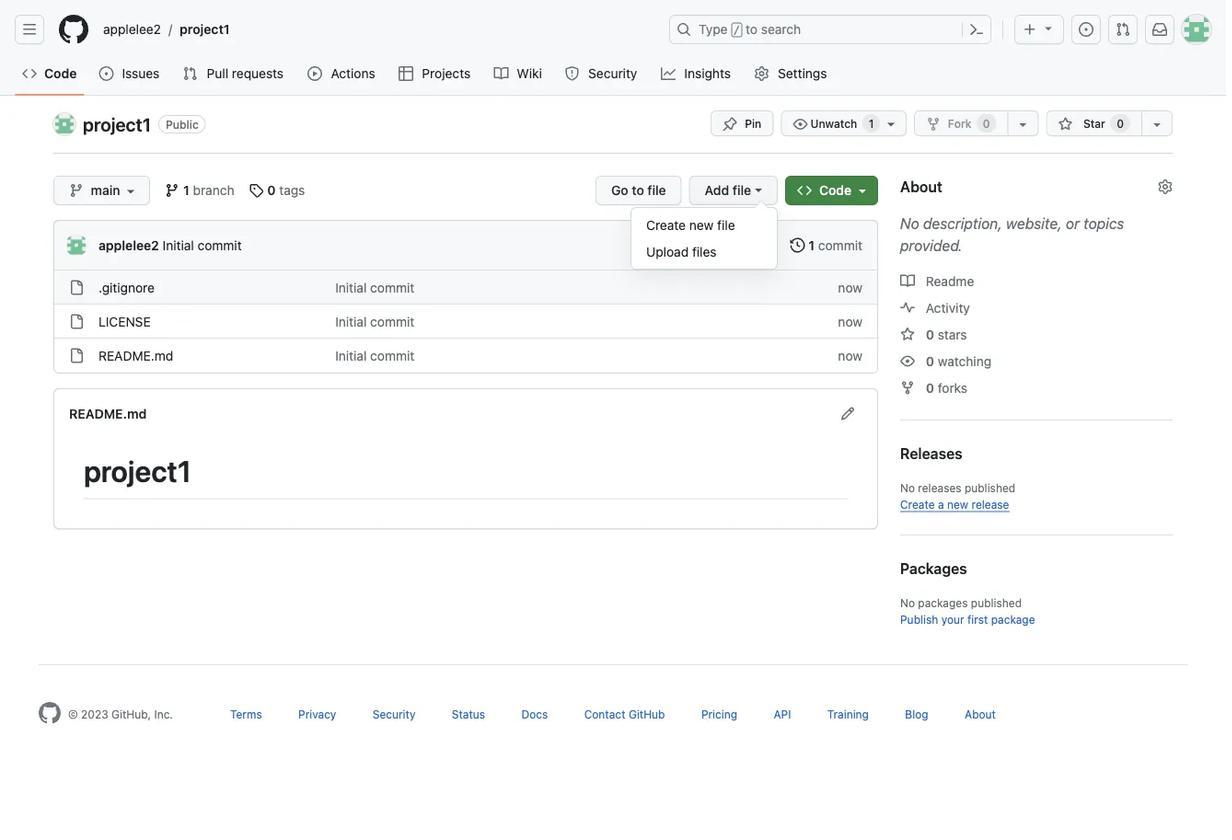 Task type: vqa. For each thing, say whether or not it's contained in the screenshot.
0 forks's '0'
yes



Task type: locate. For each thing, give the bounding box(es) containing it.
security right the shield icon
[[588, 66, 637, 81]]

1 vertical spatial code image
[[797, 183, 812, 198]]

project1 link down issues link
[[83, 113, 151, 135]]

row
[[54, 270, 877, 305], [54, 304, 877, 339], [54, 338, 877, 373]]

code image
[[22, 66, 37, 81], [797, 183, 812, 198]]

list
[[96, 15, 658, 44]]

project1 link up pull
[[172, 15, 237, 44]]

1 vertical spatial about
[[965, 708, 996, 721]]

security left status
[[373, 708, 416, 721]]

project1 inside "applelee2 / project1"
[[180, 22, 230, 37]]

1 initial commit from the top
[[335, 280, 414, 295]]

settings
[[778, 66, 827, 81]]

0 horizontal spatial star image
[[900, 327, 915, 342]]

readme.md
[[98, 348, 173, 363], [69, 406, 147, 421]]

0 tags
[[267, 183, 305, 198]]

to right go
[[632, 183, 644, 198]]

now down commits on main element
[[838, 280, 862, 295]]

pricing link
[[701, 708, 737, 721]]

fork
[[948, 117, 972, 130]]

1 vertical spatial 1
[[183, 183, 189, 198]]

1 vertical spatial star image
[[900, 327, 915, 342]]

/
[[168, 22, 172, 37], [733, 24, 740, 37]]

create inside no releases published create a new release
[[900, 498, 935, 511]]

create up upload
[[646, 217, 686, 232]]

0 users starred this repository element
[[1110, 114, 1130, 133]]

1 vertical spatial to
[[632, 183, 644, 198]]

0 forks
[[926, 380, 967, 395]]

privacy
[[298, 708, 336, 721]]

no
[[900, 215, 919, 232], [900, 481, 915, 494], [900, 596, 915, 609]]

0 horizontal spatial 1
[[183, 183, 189, 198]]

actions link
[[300, 60, 384, 87]]

1 vertical spatial new
[[947, 498, 968, 511]]

unwatch
[[808, 117, 860, 130]]

search
[[761, 22, 801, 37]]

0 vertical spatial published
[[965, 481, 1015, 494]]

2 row from the top
[[54, 304, 877, 339]]

new
[[689, 217, 714, 232], [947, 498, 968, 511]]

security link
[[557, 60, 646, 87], [373, 708, 416, 721]]

issues
[[122, 66, 160, 81]]

2 vertical spatial cell
[[69, 346, 84, 365]]

create inside button
[[646, 217, 686, 232]]

0 vertical spatial create
[[646, 217, 686, 232]]

packages
[[900, 560, 967, 578]]

status link
[[452, 708, 485, 721]]

star image
[[1058, 117, 1073, 132], [900, 327, 915, 342]]

0 vertical spatial code
[[44, 66, 77, 81]]

wiki
[[517, 66, 542, 81]]

2 file image from the top
[[69, 314, 84, 329]]

0 horizontal spatial to
[[632, 183, 644, 198]]

2 initial commit from the top
[[335, 314, 414, 329]]

0 vertical spatial code image
[[22, 66, 37, 81]]

eye image
[[793, 117, 808, 132], [900, 354, 915, 369]]

pulse image
[[900, 301, 915, 315]]

git pull request image inside pull requests link
[[183, 66, 197, 81]]

published inside no releases published create a new release
[[965, 481, 1015, 494]]

initial commit link for license
[[335, 314, 414, 329]]

book image up pulse image
[[900, 274, 915, 289]]

eye image up repo forked image
[[900, 354, 915, 369]]

1 horizontal spatial create
[[900, 498, 935, 511]]

0 vertical spatial 1
[[869, 117, 874, 130]]

2 vertical spatial no
[[900, 596, 915, 609]]

gear image
[[754, 66, 769, 81]]

0 watching
[[926, 353, 991, 369]]

0 vertical spatial new
[[689, 217, 714, 232]]

no for no releases published create a new release
[[900, 481, 915, 494]]

1 vertical spatial published
[[971, 596, 1022, 609]]

activity link
[[900, 300, 970, 315]]

no up provided.
[[900, 215, 919, 232]]

0 horizontal spatial security
[[373, 708, 416, 721]]

project1
[[180, 22, 230, 37], [83, 113, 151, 135], [84, 454, 191, 489]]

1 horizontal spatial new
[[947, 498, 968, 511]]

go to file
[[611, 183, 666, 198]]

1 vertical spatial issue opened image
[[99, 66, 114, 81]]

file inside "link"
[[647, 183, 666, 198]]

upload files link
[[632, 238, 777, 265]]

0 horizontal spatial create
[[646, 217, 686, 232]]

3 row from the top
[[54, 338, 877, 373]]

commit
[[197, 237, 242, 253], [818, 237, 862, 253], [370, 280, 414, 295], [370, 314, 414, 329], [370, 348, 414, 363]]

170c3c4
[[697, 240, 744, 253]]

training
[[827, 708, 869, 721]]

0 vertical spatial no
[[900, 215, 919, 232]]

0 horizontal spatial git pull request image
[[183, 66, 197, 81]]

grid
[[54, 270, 877, 373]]

cell
[[69, 278, 84, 297], [69, 312, 84, 331], [69, 346, 84, 365]]

to left search
[[746, 22, 758, 37]]

grid containing .gitignore
[[54, 270, 877, 373]]

tag image
[[249, 183, 264, 198]]

3 no from the top
[[900, 596, 915, 609]]

1 for 1
[[869, 117, 874, 130]]

book image inside wiki link
[[494, 66, 509, 81]]

about
[[900, 178, 942, 196], [965, 708, 996, 721]]

0 horizontal spatial book image
[[494, 66, 509, 81]]

commit for license
[[370, 314, 414, 329]]

releases
[[900, 445, 963, 463]]

initial commit for license
[[335, 314, 414, 329]]

1 horizontal spatial to
[[746, 22, 758, 37]]

insights link
[[653, 60, 740, 87]]

issue opened image right triangle down icon
[[1079, 22, 1093, 37]]

0 left "stars"
[[926, 327, 934, 342]]

3 file image from the top
[[69, 348, 84, 363]]

requests
[[232, 66, 284, 81]]

published up release
[[965, 481, 1015, 494]]

book image
[[494, 66, 509, 81], [900, 274, 915, 289]]

0 horizontal spatial security link
[[373, 708, 416, 721]]

file image
[[69, 280, 84, 295], [69, 314, 84, 329], [69, 348, 84, 363]]

now up "edit this file" "image"
[[838, 348, 862, 363]]

1 vertical spatial cell
[[69, 312, 84, 331]]

insights
[[684, 66, 731, 81]]

projects
[[422, 66, 471, 81]]

book image for the readme link
[[900, 274, 915, 289]]

0 vertical spatial security
[[588, 66, 637, 81]]

star image for star
[[1058, 117, 1073, 132]]

/ inside type / to search
[[733, 24, 740, 37]]

applelee2 inside "applelee2 / project1"
[[103, 22, 161, 37]]

0 vertical spatial project1
[[180, 22, 230, 37]]

1 horizontal spatial eye image
[[900, 354, 915, 369]]

1 right git branch icon
[[183, 183, 189, 198]]

now left pulse image
[[838, 314, 862, 329]]

published up package
[[971, 596, 1022, 609]]

0 horizontal spatial about
[[900, 178, 942, 196]]

1 horizontal spatial project1 link
[[172, 15, 237, 44]]

create new file
[[646, 217, 735, 232]]

/ for applelee2
[[168, 22, 172, 37]]

0 vertical spatial file image
[[69, 280, 84, 295]]

publish
[[900, 613, 938, 626]]

upload
[[646, 244, 689, 259]]

file for create new file
[[717, 217, 735, 232]]

/ for type
[[733, 24, 740, 37]]

go to file link
[[596, 176, 682, 205]]

initial commit
[[335, 280, 414, 295], [335, 314, 414, 329], [335, 348, 414, 363]]

1 vertical spatial book image
[[900, 274, 915, 289]]

book image inside the readme link
[[900, 274, 915, 289]]

0
[[983, 117, 990, 130], [1117, 117, 1124, 130], [267, 183, 276, 198], [926, 327, 934, 342], [926, 353, 934, 369], [926, 380, 934, 395]]

file right go
[[647, 183, 666, 198]]

list containing applelee2 / project1
[[96, 15, 658, 44]]

packages
[[918, 596, 968, 609]]

0 right repo forked image
[[926, 380, 934, 395]]

0 horizontal spatial new
[[689, 217, 714, 232]]

file image for .gitignore
[[69, 280, 84, 295]]

star image down pulse image
[[900, 327, 915, 342]]

0 horizontal spatial eye image
[[793, 117, 808, 132]]

0 vertical spatial book image
[[494, 66, 509, 81]]

triangle down image
[[855, 183, 870, 198]]

create left a
[[900, 498, 935, 511]]

issues link
[[91, 60, 168, 87]]

1 vertical spatial applelee2
[[98, 237, 159, 253]]

add file
[[705, 183, 751, 198]]

readme link
[[900, 273, 974, 289]]

1 vertical spatial security
[[373, 708, 416, 721]]

2 vertical spatial file image
[[69, 348, 84, 363]]

applelee2 up .gitignore link
[[98, 237, 159, 253]]

row containing readme.md
[[54, 338, 877, 373]]

1 vertical spatial eye image
[[900, 354, 915, 369]]

1 horizontal spatial star image
[[1058, 117, 1073, 132]]

.gitignore link
[[98, 280, 155, 295]]

0 vertical spatial readme.md
[[98, 348, 173, 363]]

0 horizontal spatial /
[[168, 22, 172, 37]]

go
[[611, 183, 628, 198]]

1 vertical spatial code
[[819, 183, 851, 198]]

new up "files"
[[689, 217, 714, 232]]

1 file image from the top
[[69, 280, 84, 295]]

git pull request image left pull
[[183, 66, 197, 81]]

about up description,
[[900, 178, 942, 196]]

commit for readme.md
[[370, 348, 414, 363]]

first
[[967, 613, 988, 626]]

0 horizontal spatial issue opened image
[[99, 66, 114, 81]]

2 cell from the top
[[69, 312, 84, 331]]

no inside no description, website, or topics provided.
[[900, 215, 919, 232]]

1
[[869, 117, 874, 130], [183, 183, 189, 198], [808, 237, 815, 253]]

2 horizontal spatial 1
[[869, 117, 874, 130]]

code left triangle down image
[[819, 183, 851, 198]]

0 right tag image in the left top of the page
[[267, 183, 276, 198]]

initial for license
[[335, 314, 367, 329]]

now for .gitignore
[[838, 280, 862, 295]]

no description, website, or topics provided.
[[900, 215, 1124, 255]]

security link left status
[[373, 708, 416, 721]]

notifications image
[[1152, 22, 1167, 37]]

0 horizontal spatial code
[[44, 66, 77, 81]]

1 vertical spatial create
[[900, 498, 935, 511]]

1 right unwatch
[[869, 117, 874, 130]]

license link
[[98, 314, 151, 329]]

1 vertical spatial git pull request image
[[183, 66, 197, 81]]

0 vertical spatial issue opened image
[[1079, 22, 1093, 37]]

forks
[[938, 380, 967, 395]]

no up publish
[[900, 596, 915, 609]]

0 vertical spatial star image
[[1058, 117, 1073, 132]]

3 cell from the top
[[69, 346, 84, 365]]

edit this file image
[[840, 406, 855, 421]]

no inside the no packages published publish your first package
[[900, 596, 915, 609]]

1 horizontal spatial security link
[[557, 60, 646, 87]]

1 horizontal spatial code
[[819, 183, 851, 198]]

new inside no releases published create a new release
[[947, 498, 968, 511]]

create
[[646, 217, 686, 232], [900, 498, 935, 511]]

terms link
[[230, 708, 262, 721]]

shield image
[[565, 66, 580, 81]]

applelee2 link up issues link
[[96, 15, 168, 44]]

file image for license
[[69, 314, 84, 329]]

row containing license
[[54, 304, 877, 339]]

description,
[[923, 215, 1002, 232]]

security link left graph 'icon'
[[557, 60, 646, 87]]

initial commit link for .gitignore
[[335, 280, 414, 295]]

0 vertical spatial cell
[[69, 278, 84, 297]]

star image for 0
[[900, 327, 915, 342]]

2 vertical spatial initial commit
[[335, 348, 414, 363]]

published for package
[[971, 596, 1022, 609]]

0 down 0 stars
[[926, 353, 934, 369]]

applelee2 link
[[96, 15, 168, 44], [98, 237, 159, 253]]

watching
[[938, 353, 991, 369]]

1 cell from the top
[[69, 278, 84, 297]]

no left 'releases'
[[900, 481, 915, 494]]

about right blog
[[965, 708, 996, 721]]

now left history icon in the right top of the page
[[751, 237, 776, 253]]

code inside code link
[[44, 66, 77, 81]]

wiki link
[[487, 60, 550, 87]]

issue opened image left issues
[[99, 66, 114, 81]]

book image left wiki
[[494, 66, 509, 81]]

1 row from the top
[[54, 270, 877, 305]]

pull requests
[[207, 66, 284, 81]]

published for release
[[965, 481, 1015, 494]]

git pull request image
[[1116, 22, 1130, 37], [183, 66, 197, 81]]

cell for readme.md
[[69, 346, 84, 365]]

1 horizontal spatial 1
[[808, 237, 815, 253]]

0 horizontal spatial code image
[[22, 66, 37, 81]]

0 vertical spatial to
[[746, 22, 758, 37]]

homepage image
[[39, 702, 61, 724]]

3 initial commit from the top
[[335, 348, 414, 363]]

no inside no releases published create a new release
[[900, 481, 915, 494]]

initial commit link
[[163, 237, 242, 253], [335, 280, 414, 295], [335, 314, 414, 329], [335, 348, 414, 363]]

readme.md link
[[98, 348, 173, 363], [69, 406, 147, 421]]

command palette image
[[969, 22, 984, 37]]

applelee2 up issues link
[[103, 22, 161, 37]]

readme.md for the topmost readme.md link
[[98, 348, 173, 363]]

1 no from the top
[[900, 215, 919, 232]]

1 horizontal spatial about
[[965, 708, 996, 721]]

2 no from the top
[[900, 481, 915, 494]]

published inside the no packages published publish your first package
[[971, 596, 1022, 609]]

type / to search
[[699, 22, 801, 37]]

to inside "link"
[[632, 183, 644, 198]]

0 vertical spatial security link
[[557, 60, 646, 87]]

1 vertical spatial no
[[900, 481, 915, 494]]

applelee2 link up .gitignore link
[[98, 237, 159, 253]]

1 horizontal spatial book image
[[900, 274, 915, 289]]

©
[[68, 708, 78, 721]]

star image left star
[[1058, 117, 1073, 132]]

history image
[[790, 238, 805, 253]]

1 horizontal spatial git pull request image
[[1116, 22, 1130, 37]]

git pull request image left notifications icon at the right of page
[[1116, 22, 1130, 37]]

published
[[965, 481, 1015, 494], [971, 596, 1022, 609]]

1 vertical spatial project1 link
[[83, 113, 151, 135]]

new right a
[[947, 498, 968, 511]]

1 vertical spatial file image
[[69, 314, 84, 329]]

license
[[98, 314, 151, 329]]

file up 170c3c4
[[717, 217, 735, 232]]

upload files
[[646, 244, 717, 259]]

create new file button
[[632, 212, 777, 238]]

2 vertical spatial 1
[[808, 237, 815, 253]]

0 vertical spatial initial commit
[[335, 280, 414, 295]]

file
[[647, 183, 666, 198], [732, 183, 751, 198], [717, 217, 735, 232]]

0 horizontal spatial project1 link
[[83, 113, 151, 135]]

0 vertical spatial git pull request image
[[1116, 22, 1130, 37]]

/ inside "applelee2 / project1"
[[168, 22, 172, 37]]

1 vertical spatial readme.md
[[69, 406, 147, 421]]

graph image
[[661, 66, 675, 81]]

now
[[751, 237, 776, 253], [838, 280, 862, 295], [838, 314, 862, 329], [838, 348, 862, 363]]

projects link
[[391, 60, 479, 87]]

blog link
[[905, 708, 928, 721]]

0 for 0 tags
[[267, 183, 276, 198]]

0 vertical spatial applelee2
[[103, 22, 161, 37]]

no packages published publish your first package
[[900, 596, 1035, 626]]

code down homepage image
[[44, 66, 77, 81]]

play image
[[308, 66, 322, 81]]

git pull request image for issue opened icon in issues link
[[183, 66, 197, 81]]

1 right history icon in the right top of the page
[[808, 237, 815, 253]]

issue opened image
[[1079, 22, 1093, 37], [99, 66, 114, 81]]

0 for 0 forks
[[926, 380, 934, 395]]

your
[[941, 613, 964, 626]]

1 vertical spatial initial commit
[[335, 314, 414, 329]]

1 horizontal spatial /
[[733, 24, 740, 37]]

cell for license
[[69, 312, 84, 331]]

contact github link
[[584, 708, 665, 721]]

readme.md inside row
[[98, 348, 173, 363]]

eye image right pin
[[793, 117, 808, 132]]

see your forks of this repository image
[[1016, 117, 1031, 132]]



Task type: describe. For each thing, give the bounding box(es) containing it.
a
[[938, 498, 944, 511]]

pin image
[[723, 117, 737, 132]]

code link
[[15, 60, 84, 87]]

initial commit for .gitignore
[[335, 280, 414, 295]]

activity
[[926, 300, 970, 315]]

pull requests link
[[175, 60, 293, 87]]

2023
[[81, 708, 108, 721]]

tags
[[279, 183, 305, 198]]

1 horizontal spatial issue opened image
[[1079, 22, 1093, 37]]

pricing
[[701, 708, 737, 721]]

0 vertical spatial applelee2 link
[[96, 15, 168, 44]]

status
[[452, 708, 485, 721]]

git branch image
[[165, 183, 180, 198]]

contact github
[[584, 708, 665, 721]]

row containing .gitignore
[[54, 270, 877, 305]]

stars
[[938, 327, 967, 342]]

commit for .gitignore
[[370, 280, 414, 295]]

applelee2 for applelee2 / project1
[[103, 22, 161, 37]]

cell for .gitignore
[[69, 278, 84, 297]]

1 horizontal spatial code image
[[797, 183, 812, 198]]

api link
[[774, 708, 791, 721]]

@applelee2 image
[[65, 234, 87, 256]]

file for go to file
[[647, 183, 666, 198]]

triangle down image
[[1041, 21, 1056, 35]]

privacy link
[[298, 708, 336, 721]]

homepage image
[[59, 15, 88, 44]]

initial commit link for readme.md
[[335, 348, 414, 363]]

1 branch
[[183, 183, 234, 198]]

provided.
[[900, 237, 963, 255]]

create a new release link
[[900, 498, 1009, 511]]

about link
[[965, 708, 996, 721]]

api
[[774, 708, 791, 721]]

settings link
[[747, 60, 836, 87]]

1 for 1 branch
[[183, 183, 189, 198]]

actions
[[331, 66, 375, 81]]

type
[[699, 22, 728, 37]]

packages link
[[900, 558, 1173, 580]]

0 vertical spatial project1 link
[[172, 15, 237, 44]]

main
[[91, 183, 120, 198]]

170c3c4 link
[[697, 238, 744, 255]]

issue opened image inside issues link
[[99, 66, 114, 81]]

package
[[991, 613, 1035, 626]]

public
[[166, 118, 199, 131]]

applelee2 for applelee2 initial commit
[[98, 237, 159, 253]]

0 vertical spatial readme.md link
[[98, 348, 173, 363]]

table image
[[399, 66, 413, 81]]

git pull request image for the rightmost issue opened icon
[[1116, 22, 1130, 37]]

star 0
[[1080, 117, 1124, 130]]

0 stars
[[926, 327, 967, 342]]

1 for 1 commit
[[808, 237, 815, 253]]

applelee2 initial commit
[[98, 237, 242, 253]]

blog
[[905, 708, 928, 721]]

plus image
[[1023, 22, 1037, 37]]

terms
[[230, 708, 262, 721]]

0 right fork
[[983, 117, 990, 130]]

© 2023 github, inc.
[[68, 708, 173, 721]]

.gitignore
[[98, 280, 155, 295]]

website,
[[1006, 215, 1062, 232]]

edit repository metadata image
[[1158, 179, 1173, 194]]

initial for readme.md
[[335, 348, 367, 363]]

1 horizontal spatial security
[[588, 66, 637, 81]]

new inside button
[[689, 217, 714, 232]]

inc.
[[154, 708, 173, 721]]

1 vertical spatial project1
[[83, 113, 151, 135]]

branch
[[193, 183, 234, 198]]

release
[[972, 498, 1009, 511]]

releases link
[[900, 445, 963, 463]]

0 vertical spatial about
[[900, 178, 942, 196]]

0 for 0 watching
[[926, 353, 934, 369]]

170c3c4 now
[[697, 237, 776, 253]]

file image for readme.md
[[69, 348, 84, 363]]

publish your first package link
[[900, 613, 1035, 626]]

topics
[[1084, 215, 1124, 232]]

now link
[[751, 236, 776, 255]]

releases
[[918, 481, 961, 494]]

1 vertical spatial applelee2 link
[[98, 237, 159, 253]]

repo forked image
[[900, 381, 915, 395]]

now for readme.md
[[838, 348, 862, 363]]

docs
[[521, 708, 548, 721]]

no releases published create a new release
[[900, 481, 1015, 511]]

owner avatar image
[[53, 113, 75, 135]]

pin
[[745, 117, 761, 130]]

contact
[[584, 708, 625, 721]]

add this repository to a list image
[[1150, 117, 1164, 132]]

now for license
[[838, 314, 862, 329]]

readme
[[922, 273, 974, 289]]

initial commit for readme.md
[[335, 348, 414, 363]]

add
[[705, 183, 729, 198]]

pin button
[[711, 110, 773, 136]]

book image for wiki link
[[494, 66, 509, 81]]

repo forked image
[[926, 117, 941, 132]]

no for no packages published publish your first package
[[900, 596, 915, 609]]

0 right star
[[1117, 117, 1124, 130]]

fork 0
[[948, 117, 990, 130]]

git branch image
[[69, 183, 84, 198]]

1 vertical spatial security link
[[373, 708, 416, 721]]

star
[[1083, 117, 1105, 130]]

1 commit
[[808, 237, 862, 253]]

pull
[[207, 66, 228, 81]]

readme.md for the bottommost readme.md link
[[69, 406, 147, 421]]

file right add
[[732, 183, 751, 198]]

applelee2 / project1
[[103, 22, 230, 37]]

commits on main element
[[818, 237, 862, 253]]

github
[[629, 708, 665, 721]]

0 for 0 stars
[[926, 327, 934, 342]]

files
[[692, 244, 717, 259]]

no for no description, website, or topics provided.
[[900, 215, 919, 232]]

0 vertical spatial eye image
[[793, 117, 808, 132]]

initial for .gitignore
[[335, 280, 367, 295]]

docs link
[[521, 708, 548, 721]]

add file button
[[689, 176, 778, 205]]

1 vertical spatial readme.md link
[[69, 406, 147, 421]]

2 vertical spatial project1
[[84, 454, 191, 489]]

github,
[[111, 708, 151, 721]]



